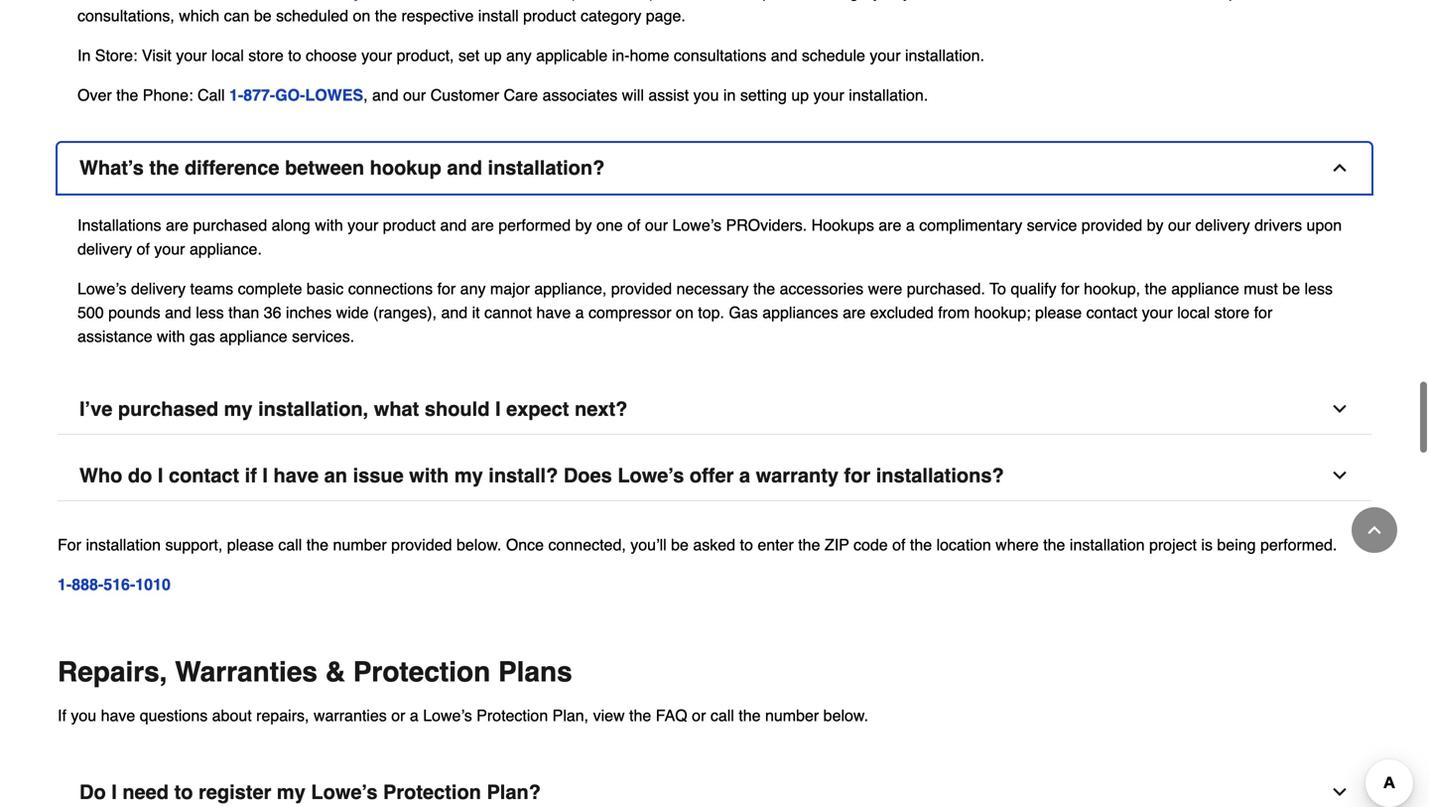 Task type: vqa. For each thing, say whether or not it's contained in the screenshot.
middle Guides
no



Task type: describe. For each thing, give the bounding box(es) containing it.
and right the ","
[[372, 86, 399, 104]]

visit
[[142, 46, 172, 65]]

of down installations
[[137, 240, 150, 258]]

i've
[[79, 398, 113, 421]]

purchased.
[[907, 280, 986, 298]]

516-
[[104, 575, 135, 594]]

appliance,
[[535, 280, 607, 298]]

project
[[1150, 536, 1198, 554]]

home inside (lowes.com) and select the product category of your desired installation; some installations require in-home consultations, which can be scheduled on the respective install product category page.
[[1281, 0, 1321, 1]]

what
[[374, 398, 419, 421]]

be inside (lowes.com) and select the product category of your desired installation; some installations require in-home consultations, which can be scheduled on the respective install product category page.
[[254, 6, 272, 25]]

where
[[996, 536, 1039, 554]]

lowe's inside lowe's delivery teams complete basic connections for any major appliance, provided necessary the accessories were purchased. to qualify for hookup, the appliance must be less 500 pounds and less than 36 inches wide (ranges), and it cannot have a compressor on top. gas appliances are excluded from hookup; please contact your local store for assistance with gas appliance services.
[[77, 280, 127, 298]]

will
[[622, 86, 644, 104]]

accessories
[[780, 280, 864, 298]]

0 horizontal spatial call
[[278, 536, 302, 554]]

0 horizontal spatial local
[[211, 46, 244, 65]]

associates
[[543, 86, 618, 104]]

i've purchased my installation, what should i expect next? button
[[58, 384, 1372, 435]]

0 horizontal spatial provided
[[391, 536, 452, 554]]

1 installation from the left
[[86, 536, 161, 554]]

faq
[[656, 707, 688, 725]]

wide
[[336, 303, 369, 322]]

0 vertical spatial product
[[763, 0, 816, 1]]

location
[[937, 536, 992, 554]]

questions
[[140, 707, 208, 725]]

36
[[264, 303, 282, 322]]

with inside who do i contact if i have an issue with my install? does lowe's offer a warranty for installations? button
[[409, 464, 449, 487]]

what's the difference between hookup and installation?
[[79, 156, 605, 179]]

1-888-516-1010
[[58, 575, 171, 594]]

1 vertical spatial please
[[227, 536, 274, 554]]

on inside (lowes.com) and select the product category of your desired installation; some installations require in-home consultations, which can be scheduled on the respective install product category page.
[[353, 6, 371, 25]]

upon
[[1307, 216, 1343, 234]]

lowe's right warranties
[[423, 707, 472, 725]]

teams
[[190, 280, 233, 298]]

who
[[79, 464, 122, 487]]

applicable
[[536, 46, 608, 65]]

the up gas
[[754, 280, 776, 298]]

an
[[324, 464, 348, 487]]

is
[[1202, 536, 1213, 554]]

1 horizontal spatial category
[[820, 0, 881, 1]]

warranty
[[756, 464, 839, 487]]

you'll
[[631, 536, 667, 554]]

the right "where"
[[1044, 536, 1066, 554]]

it
[[472, 303, 480, 322]]

service
[[1027, 216, 1078, 234]]

the right faq
[[739, 707, 761, 725]]

1 vertical spatial up
[[792, 86, 810, 104]]

are inside lowe's delivery teams complete basic connections for any major appliance, provided necessary the accessories were purchased. to qualify for hookup, the appliance must be less 500 pounds and less than 36 inches wide (ranges), and it cannot have a compressor on top. gas appliances are excluded from hookup; please contact your local store for assistance with gas appliance services.
[[843, 303, 866, 322]]

chevron down image for who do i contact if i have an issue with my install? does lowe's offer a warranty for installations?
[[1331, 466, 1351, 486]]

connected,
[[549, 536, 626, 554]]

plan,
[[553, 707, 589, 725]]

offer
[[690, 464, 734, 487]]

must
[[1244, 280, 1279, 298]]

gas
[[729, 303, 758, 322]]

my inside button
[[277, 781, 306, 804]]

2 horizontal spatial to
[[740, 536, 754, 554]]

if
[[58, 707, 66, 725]]

0 horizontal spatial number
[[333, 536, 387, 554]]

compressor
[[589, 303, 672, 322]]

repairs, warranties & protection plans
[[58, 656, 573, 688]]

(lowes.com) and select the product category of your desired installation; some installations require in-home consultations, which can be scheduled on the respective install product category page.
[[77, 0, 1321, 25]]

of inside (lowes.com) and select the product category of your desired installation; some installations require in-home consultations, which can be scheduled on the respective install product category page.
[[886, 0, 899, 1]]

lowe's inside installations are purchased along with your product and are performed by one of our lowe's providers. hookups are a complimentary service provided by our delivery drivers upon delivery of your appliance.
[[673, 216, 722, 234]]

go-
[[275, 86, 305, 104]]

care
[[504, 86, 538, 104]]

over
[[77, 86, 112, 104]]

0 vertical spatial delivery
[[1196, 216, 1251, 234]]

0 horizontal spatial our
[[403, 86, 426, 104]]

next?
[[575, 398, 628, 421]]

the right view
[[630, 707, 652, 725]]

require
[[1210, 0, 1259, 1]]

0 vertical spatial store
[[248, 46, 284, 65]]

asked
[[694, 536, 736, 554]]

please inside lowe's delivery teams complete basic connections for any major appliance, provided necessary the accessories were purchased. to qualify for hookup, the appliance must be less 500 pounds and less than 36 inches wide (ranges), and it cannot have a compressor on top. gas appliances are excluded from hookup; please contact your local store for assistance with gas appliance services.
[[1036, 303, 1083, 322]]

a inside lowe's delivery teams complete basic connections for any major appliance, provided necessary the accessories were purchased. to qualify for hookup, the appliance must be less 500 pounds and less than 36 inches wide (ranges), and it cannot have a compressor on top. gas appliances are excluded from hookup; please contact your local store for assistance with gas appliance services.
[[576, 303, 584, 322]]

,
[[364, 86, 368, 104]]

which
[[179, 6, 220, 25]]

services.
[[292, 327, 355, 346]]

0 vertical spatial less
[[1305, 280, 1334, 298]]

1 by from the left
[[576, 216, 592, 234]]

the left location
[[911, 536, 933, 554]]

a right warranties
[[410, 707, 419, 725]]

1 horizontal spatial 1-
[[229, 86, 243, 104]]

if you have questions about repairs, warranties or a lowe's protection plan, view the faq or call the number below.
[[58, 707, 869, 725]]

for inside who do i contact if i have an issue with my install? does lowe's offer a warranty for installations? button
[[845, 464, 871, 487]]

plan?
[[487, 781, 541, 804]]

are left performed
[[471, 216, 494, 234]]

over the phone: call 1-877-go-lowes , and our customer care associates will assist you in setting up your installation.
[[77, 86, 929, 104]]

1 horizontal spatial any
[[506, 46, 532, 65]]

2 by from the left
[[1148, 216, 1164, 234]]

in store: visit your local store to choose your product, set up any applicable in-home consultations and schedule your installation.
[[77, 46, 985, 65]]

installations
[[77, 216, 161, 234]]

2 horizontal spatial our
[[1169, 216, 1192, 234]]

do i need to register my lowe's protection plan? button
[[58, 768, 1372, 807]]

chevron up image
[[1331, 158, 1351, 178]]

the inside button
[[149, 156, 179, 179]]

can
[[224, 6, 250, 25]]

have inside button
[[274, 464, 319, 487]]

in
[[724, 86, 736, 104]]

appliance.
[[190, 240, 262, 258]]

1 vertical spatial call
[[711, 707, 735, 725]]

in- inside (lowes.com) and select the product category of your desired installation; some installations require in-home consultations, which can be scheduled on the respective install product category page.
[[1264, 0, 1281, 1]]

(lowes.com)
[[570, 0, 655, 1]]

than
[[229, 303, 259, 322]]

support,
[[165, 536, 223, 554]]

call
[[198, 86, 225, 104]]

do i need to register my lowe's protection plan?
[[79, 781, 541, 804]]

of right code
[[893, 536, 906, 554]]

what's
[[79, 156, 144, 179]]

pounds
[[108, 303, 161, 322]]

register
[[199, 781, 271, 804]]

1 vertical spatial below.
[[824, 707, 869, 725]]

consultations
[[674, 46, 767, 65]]

the left zip
[[799, 536, 821, 554]]

contact inside lowe's delivery teams complete basic connections for any major appliance, provided necessary the accessories were purchased. to qualify for hookup, the appliance must be less 500 pounds and less than 36 inches wide (ranges), and it cannot have a compressor on top. gas appliances are excluded from hookup; please contact your local store for assistance with gas appliance services.
[[1087, 303, 1138, 322]]

a inside installations are purchased along with your product and are performed by one of our lowe's providers. hookups are a complimentary service provided by our delivery drivers upon delivery of your appliance.
[[906, 216, 915, 234]]

for right connections
[[437, 280, 456, 298]]

chevron up image
[[1365, 520, 1385, 540]]

customer
[[431, 86, 500, 104]]

0 horizontal spatial less
[[196, 303, 224, 322]]

installations?
[[877, 464, 1005, 487]]

of right one
[[628, 216, 641, 234]]

if
[[245, 464, 257, 487]]

code
[[854, 536, 888, 554]]

2 vertical spatial be
[[671, 536, 689, 554]]

about
[[212, 707, 252, 725]]

be inside lowe's delivery teams complete basic connections for any major appliance, provided necessary the accessories were purchased. to qualify for hookup, the appliance must be less 500 pounds and less than 36 inches wide (ranges), and it cannot have a compressor on top. gas appliances are excluded from hookup; please contact your local store for assistance with gas appliance services.
[[1283, 280, 1301, 298]]

product inside installations are purchased along with your product and are performed by one of our lowe's providers. hookups are a complimentary service provided by our delivery drivers upon delivery of your appliance.
[[383, 216, 436, 234]]

page.
[[646, 6, 686, 25]]

and left it
[[441, 303, 468, 322]]

1 vertical spatial home
[[630, 46, 670, 65]]

choose
[[306, 46, 357, 65]]

delivery inside lowe's delivery teams complete basic connections for any major appliance, provided necessary the accessories were purchased. to qualify for hookup, the appliance must be less 500 pounds and less than 36 inches wide (ranges), and it cannot have a compressor on top. gas appliances are excluded from hookup; please contact your local store for assistance with gas appliance services.
[[131, 280, 186, 298]]

are right hookups
[[879, 216, 902, 234]]

between
[[285, 156, 365, 179]]

0 horizontal spatial below.
[[457, 536, 502, 554]]

respective
[[402, 6, 474, 25]]



Task type: locate. For each thing, give the bounding box(es) containing it.
the right over
[[116, 86, 138, 104]]

the
[[736, 0, 759, 1], [375, 6, 397, 25], [116, 86, 138, 104], [149, 156, 179, 179], [754, 280, 776, 298], [1146, 280, 1168, 298], [307, 536, 329, 554], [799, 536, 821, 554], [911, 536, 933, 554], [1044, 536, 1066, 554], [630, 707, 652, 725], [739, 707, 761, 725]]

1 horizontal spatial by
[[1148, 216, 1164, 234]]

0 horizontal spatial appliance
[[220, 327, 288, 346]]

scroll to top element
[[1352, 507, 1398, 553]]

0 horizontal spatial 1-
[[58, 575, 72, 594]]

any inside lowe's delivery teams complete basic connections for any major appliance, provided necessary the accessories were purchased. to qualify for hookup, the appliance must be less 500 pounds and less than 36 inches wide (ranges), and it cannot have a compressor on top. gas appliances are excluded from hookup; please contact your local store for assistance with gas appliance services.
[[460, 280, 486, 298]]

any up the care
[[506, 46, 532, 65]]

need
[[122, 781, 169, 804]]

provided inside lowe's delivery teams complete basic connections for any major appliance, provided necessary the accessories were purchased. to qualify for hookup, the appliance must be less 500 pounds and less than 36 inches wide (ranges), and it cannot have a compressor on top. gas appliances are excluded from hookup; please contact your local store for assistance with gas appliance services.
[[611, 280, 672, 298]]

500
[[77, 303, 104, 322]]

chevron down image inside who do i contact if i have an issue with my install? does lowe's offer a warranty for installations? button
[[1331, 466, 1351, 486]]

and inside installations are purchased along with your product and are performed by one of our lowe's providers. hookups are a complimentary service provided by our delivery drivers upon delivery of your appliance.
[[440, 216, 467, 234]]

inches
[[286, 303, 332, 322]]

our right one
[[645, 216, 668, 234]]

1- right call
[[229, 86, 243, 104]]

up right set
[[484, 46, 502, 65]]

zip
[[825, 536, 850, 554]]

call right faq
[[711, 707, 735, 725]]

are right installations
[[166, 216, 189, 234]]

888-
[[72, 575, 104, 594]]

purchased inside button
[[118, 398, 219, 421]]

2 chevron down image from the top
[[1331, 466, 1351, 486]]

please down qualify
[[1036, 303, 1083, 322]]

provided inside installations are purchased along with your product and are performed by one of our lowe's providers. hookups are a complimentary service provided by our delivery drivers upon delivery of your appliance.
[[1082, 216, 1143, 234]]

1 horizontal spatial have
[[274, 464, 319, 487]]

1 horizontal spatial call
[[711, 707, 735, 725]]

qualify
[[1011, 280, 1057, 298]]

repairs,
[[256, 707, 309, 725]]

who do i contact if i have an issue with my install? does lowe's offer a warranty for installations?
[[79, 464, 1005, 487]]

please right support,
[[227, 536, 274, 554]]

0 vertical spatial please
[[1036, 303, 1083, 322]]

in-
[[1264, 0, 1281, 1], [612, 46, 630, 65]]

purchased up appliance.
[[193, 216, 267, 234]]

1 vertical spatial appliance
[[220, 327, 288, 346]]

0 horizontal spatial please
[[227, 536, 274, 554]]

1 vertical spatial any
[[460, 280, 486, 298]]

for installation support, please call the number provided below. once connected, you'll be asked to enter the zip code of the location where the installation project is being performed.
[[58, 536, 1338, 554]]

your inside lowe's delivery teams complete basic connections for any major appliance, provided necessary the accessories were purchased. to qualify for hookup, the appliance must be less 500 pounds and less than 36 inches wide (ranges), and it cannot have a compressor on top. gas appliances are excluded from hookup; please contact your local store for assistance with gas appliance services.
[[1143, 303, 1174, 322]]

appliances
[[763, 303, 839, 322]]

2 vertical spatial with
[[409, 464, 449, 487]]

were
[[868, 280, 903, 298]]

in- up will
[[612, 46, 630, 65]]

with inside installations are purchased along with your product and are performed by one of our lowe's providers. hookups are a complimentary service provided by our delivery drivers upon delivery of your appliance.
[[315, 216, 343, 234]]

category up schedule
[[820, 0, 881, 1]]

expect
[[507, 398, 569, 421]]

1 chevron down image from the top
[[1331, 399, 1351, 419]]

2 horizontal spatial be
[[1283, 280, 1301, 298]]

and inside button
[[447, 156, 483, 179]]

a right the offer
[[740, 464, 751, 487]]

and up gas
[[165, 303, 191, 322]]

0 horizontal spatial have
[[101, 707, 135, 725]]

desired
[[939, 0, 991, 1]]

be
[[254, 6, 272, 25], [1283, 280, 1301, 298], [671, 536, 689, 554]]

have inside lowe's delivery teams complete basic connections for any major appliance, provided necessary the accessories were purchased. to qualify for hookup, the appliance must be less 500 pounds and less than 36 inches wide (ranges), and it cannot have a compressor on top. gas appliances are excluded from hookup; please contact your local store for assistance with gas appliance services.
[[537, 303, 571, 322]]

1 horizontal spatial number
[[766, 707, 819, 725]]

0 horizontal spatial contact
[[169, 464, 239, 487]]

purchased
[[193, 216, 267, 234], [118, 398, 219, 421]]

1 vertical spatial less
[[196, 303, 224, 322]]

up right setting
[[792, 86, 810, 104]]

1 horizontal spatial my
[[277, 781, 306, 804]]

for right warranty
[[845, 464, 871, 487]]

be right must
[[1283, 280, 1301, 298]]

complete
[[238, 280, 302, 298]]

lowe's up 500
[[77, 280, 127, 298]]

0 horizontal spatial up
[[484, 46, 502, 65]]

2 installation from the left
[[1070, 536, 1145, 554]]

warranties
[[314, 707, 387, 725]]

protection down the plans at the bottom of the page
[[477, 707, 548, 725]]

once
[[506, 536, 544, 554]]

phone:
[[143, 86, 193, 104]]

0 vertical spatial you
[[694, 86, 719, 104]]

2 vertical spatial product
[[383, 216, 436, 234]]

provided right the service
[[1082, 216, 1143, 234]]

0 vertical spatial my
[[224, 398, 253, 421]]

my up if
[[224, 398, 253, 421]]

0 vertical spatial provided
[[1082, 216, 1143, 234]]

appliance
[[1172, 280, 1240, 298], [220, 327, 288, 346]]

0 horizontal spatial by
[[576, 216, 592, 234]]

contact left if
[[169, 464, 239, 487]]

installation. down schedule
[[849, 86, 929, 104]]

1 horizontal spatial or
[[692, 707, 706, 725]]

1 horizontal spatial please
[[1036, 303, 1083, 322]]

the left respective
[[375, 6, 397, 25]]

2 horizontal spatial my
[[455, 464, 483, 487]]

hookups
[[812, 216, 875, 234]]

0 vertical spatial purchased
[[193, 216, 267, 234]]

have down repairs, in the bottom of the page
[[101, 707, 135, 725]]

1- down for
[[58, 575, 72, 594]]

chevron down image
[[1331, 399, 1351, 419], [1331, 466, 1351, 486]]

lowe's down warranties
[[311, 781, 378, 804]]

appliance left must
[[1172, 280, 1240, 298]]

contact inside button
[[169, 464, 239, 487]]

store
[[248, 46, 284, 65], [1215, 303, 1250, 322]]

enter
[[758, 536, 794, 554]]

our left drivers
[[1169, 216, 1192, 234]]

top.
[[698, 303, 725, 322]]

product down hookup
[[383, 216, 436, 234]]

1 vertical spatial installation.
[[849, 86, 929, 104]]

chevron down image inside i've purchased my installation, what should i expect next? button
[[1331, 399, 1351, 419]]

installation. down desired
[[906, 46, 985, 65]]

call
[[278, 536, 302, 554], [711, 707, 735, 725]]

on right scheduled
[[353, 6, 371, 25]]

2 or from the left
[[692, 707, 706, 725]]

2 vertical spatial have
[[101, 707, 135, 725]]

1 horizontal spatial our
[[645, 216, 668, 234]]

some
[[1079, 0, 1118, 1]]

any up it
[[460, 280, 486, 298]]

and right hookup
[[447, 156, 483, 179]]

on inside lowe's delivery teams complete basic connections for any major appliance, provided necessary the accessories were purchased. to qualify for hookup, the appliance must be less 500 pounds and less than 36 inches wide (ranges), and it cannot have a compressor on top. gas appliances are excluded from hookup; please contact your local store for assistance with gas appliance services.
[[676, 303, 694, 322]]

the right hookup,
[[1146, 280, 1168, 298]]

product,
[[397, 46, 454, 65]]

have
[[537, 303, 571, 322], [274, 464, 319, 487], [101, 707, 135, 725]]

delivery left drivers
[[1196, 216, 1251, 234]]

product
[[763, 0, 816, 1], [523, 6, 576, 25], [383, 216, 436, 234]]

install?
[[489, 464, 558, 487]]

lowe's delivery teams complete basic connections for any major appliance, provided necessary the accessories were purchased. to qualify for hookup, the appliance must be less 500 pounds and less than 36 inches wide (ranges), and it cannot have a compressor on top. gas appliances are excluded from hookup; please contact your local store for assistance with gas appliance services.
[[77, 280, 1334, 346]]

delivery down installations
[[77, 240, 132, 258]]

the down an
[[307, 536, 329, 554]]

0 horizontal spatial to
[[174, 781, 193, 804]]

home right require
[[1281, 0, 1321, 1]]

1 horizontal spatial store
[[1215, 303, 1250, 322]]

the right select
[[736, 0, 759, 1]]

are
[[166, 216, 189, 234], [471, 216, 494, 234], [879, 216, 902, 234], [843, 303, 866, 322]]

provided down issue
[[391, 536, 452, 554]]

less down "teams"
[[196, 303, 224, 322]]

a inside button
[[740, 464, 751, 487]]

0 horizontal spatial my
[[224, 398, 253, 421]]

1-888-516-1010 link
[[58, 575, 171, 594]]

what's the difference between hookup and installation? button
[[58, 143, 1372, 194]]

1 vertical spatial you
[[71, 707, 96, 725]]

0 vertical spatial up
[[484, 46, 502, 65]]

provided up compressor
[[611, 280, 672, 298]]

i've purchased my installation, what should i expect next?
[[79, 398, 628, 421]]

to right need
[[174, 781, 193, 804]]

lowe's inside button
[[618, 464, 685, 487]]

0 horizontal spatial category
[[581, 6, 642, 25]]

installation left project
[[1070, 536, 1145, 554]]

0 horizontal spatial be
[[254, 6, 272, 25]]

1 vertical spatial store
[[1215, 303, 1250, 322]]

0 horizontal spatial installation
[[86, 536, 161, 554]]

2 vertical spatial protection
[[383, 781, 482, 804]]

and up page. on the top left
[[660, 0, 686, 1]]

1 horizontal spatial product
[[523, 6, 576, 25]]

and inside (lowes.com) and select the product category of your desired installation; some installations require in-home consultations, which can be scheduled on the respective install product category page.
[[660, 0, 686, 1]]

with inside lowe's delivery teams complete basic connections for any major appliance, provided necessary the accessories were purchased. to qualify for hookup, the appliance must be less 500 pounds and less than 36 inches wide (ranges), and it cannot have a compressor on top. gas appliances are excluded from hookup; please contact your local store for assistance with gas appliance services.
[[157, 327, 185, 346]]

appliance down than
[[220, 327, 288, 346]]

performed
[[499, 216, 571, 234]]

to
[[288, 46, 301, 65], [740, 536, 754, 554], [174, 781, 193, 804]]

and down hookup
[[440, 216, 467, 234]]

1 vertical spatial be
[[1283, 280, 1301, 298]]

with left gas
[[157, 327, 185, 346]]

1 horizontal spatial contact
[[1087, 303, 1138, 322]]

purchased inside installations are purchased along with your product and are performed by one of our lowe's providers. hookups are a complimentary service provided by our delivery drivers upon delivery of your appliance.
[[193, 216, 267, 234]]

for down must
[[1255, 303, 1273, 322]]

store down must
[[1215, 303, 1250, 322]]

category down (lowes.com)
[[581, 6, 642, 25]]

gas
[[190, 327, 215, 346]]

store up 877-
[[248, 46, 284, 65]]

your inside (lowes.com) and select the product category of your desired installation; some installations require in-home consultations, which can be scheduled on the respective install product category page.
[[903, 0, 934, 1]]

for right qualify
[[1062, 280, 1080, 298]]

to inside button
[[174, 781, 193, 804]]

1 horizontal spatial appliance
[[1172, 280, 1240, 298]]

0 vertical spatial in-
[[1264, 0, 1281, 1]]

are down "accessories"
[[843, 303, 866, 322]]

1 vertical spatial chevron down image
[[1331, 466, 1351, 486]]

does
[[564, 464, 612, 487]]

on
[[353, 6, 371, 25], [676, 303, 694, 322]]

1 horizontal spatial below.
[[824, 707, 869, 725]]

difference
[[185, 156, 280, 179]]

store:
[[95, 46, 138, 65]]

lowe's down what's the difference between hookup and installation? button
[[673, 216, 722, 234]]

by
[[576, 216, 592, 234], [1148, 216, 1164, 234]]

0 vertical spatial category
[[820, 0, 881, 1]]

any
[[506, 46, 532, 65], [460, 280, 486, 298]]

with
[[315, 216, 343, 234], [157, 327, 185, 346], [409, 464, 449, 487]]

0 vertical spatial chevron down image
[[1331, 399, 1351, 419]]

i inside button
[[111, 781, 117, 804]]

installation?
[[488, 156, 605, 179]]

&
[[325, 656, 346, 688]]

1 vertical spatial delivery
[[77, 240, 132, 258]]

installations
[[1122, 0, 1205, 1]]

or
[[391, 707, 406, 725], [692, 707, 706, 725]]

hookup
[[370, 156, 442, 179]]

chevron down image
[[1331, 783, 1351, 802]]

or right faq
[[692, 707, 706, 725]]

view
[[593, 707, 625, 725]]

who do i contact if i have an issue with my install? does lowe's offer a warranty for installations? button
[[58, 451, 1372, 501]]

from
[[939, 303, 970, 322]]

assistance
[[77, 327, 153, 346]]

and up setting
[[771, 46, 798, 65]]

my left "install?"
[[455, 464, 483, 487]]

be right you'll
[[671, 536, 689, 554]]

to left choose
[[288, 46, 301, 65]]

0 vertical spatial protection
[[353, 656, 491, 688]]

number
[[333, 536, 387, 554], [766, 707, 819, 725]]

issue
[[353, 464, 404, 487]]

0 horizontal spatial with
[[157, 327, 185, 346]]

should
[[425, 398, 490, 421]]

protection left plan? on the bottom of the page
[[383, 781, 482, 804]]

you left in in the right of the page
[[694, 86, 719, 104]]

a
[[906, 216, 915, 234], [576, 303, 584, 322], [740, 464, 751, 487], [410, 707, 419, 725]]

0 vertical spatial home
[[1281, 0, 1321, 1]]

the right what's
[[149, 156, 179, 179]]

0 horizontal spatial any
[[460, 280, 486, 298]]

0 horizontal spatial in-
[[612, 46, 630, 65]]

1 vertical spatial category
[[581, 6, 642, 25]]

product up schedule
[[763, 0, 816, 1]]

lowe's inside button
[[311, 781, 378, 804]]

1 vertical spatial protection
[[477, 707, 548, 725]]

0 vertical spatial installation.
[[906, 46, 985, 65]]

to left enter
[[740, 536, 754, 554]]

home
[[1281, 0, 1321, 1], [630, 46, 670, 65]]

being
[[1218, 536, 1257, 554]]

1 vertical spatial with
[[157, 327, 185, 346]]

0 vertical spatial be
[[254, 6, 272, 25]]

0 vertical spatial call
[[278, 536, 302, 554]]

installation up the 516-
[[86, 536, 161, 554]]

less right must
[[1305, 280, 1334, 298]]

with right along
[[315, 216, 343, 234]]

delivery up pounds at the top of the page
[[131, 280, 186, 298]]

1 vertical spatial on
[[676, 303, 694, 322]]

lowe's left the offer
[[618, 464, 685, 487]]

purchased up do
[[118, 398, 219, 421]]

2 vertical spatial delivery
[[131, 280, 186, 298]]

1 vertical spatial provided
[[611, 280, 672, 298]]

home down page. on the top left
[[630, 46, 670, 65]]

1 vertical spatial contact
[[169, 464, 239, 487]]

0 horizontal spatial you
[[71, 707, 96, 725]]

you right if
[[71, 707, 96, 725]]

1 or from the left
[[391, 707, 406, 725]]

assist
[[649, 86, 689, 104]]

store inside lowe's delivery teams complete basic connections for any major appliance, provided necessary the accessories were purchased. to qualify for hookup, the appliance must be less 500 pounds and less than 36 inches wide (ranges), and it cannot have a compressor on top. gas appliances are excluded from hookup; please contact your local store for assistance with gas appliance services.
[[1215, 303, 1250, 322]]

1 horizontal spatial less
[[1305, 280, 1334, 298]]

1 vertical spatial product
[[523, 6, 576, 25]]

a left complimentary
[[906, 216, 915, 234]]

1 vertical spatial in-
[[612, 46, 630, 65]]

on left top.
[[676, 303, 694, 322]]

contact
[[1087, 303, 1138, 322], [169, 464, 239, 487]]

2 horizontal spatial provided
[[1082, 216, 1143, 234]]

call right support,
[[278, 536, 302, 554]]

1-877-go-lowes link
[[229, 86, 364, 104]]

chevron down image for i've purchased my installation, what should i expect next?
[[1331, 399, 1351, 419]]

providers.
[[726, 216, 808, 234]]

one
[[597, 216, 623, 234]]

for
[[58, 536, 81, 554]]

0 horizontal spatial store
[[248, 46, 284, 65]]

2 vertical spatial my
[[277, 781, 306, 804]]

set
[[459, 46, 480, 65]]

lowe's
[[673, 216, 722, 234], [77, 280, 127, 298], [618, 464, 685, 487], [423, 707, 472, 725], [311, 781, 378, 804]]

1 horizontal spatial to
[[288, 46, 301, 65]]

select
[[691, 0, 732, 1]]

1 horizontal spatial provided
[[611, 280, 672, 298]]

and
[[660, 0, 686, 1], [771, 46, 798, 65], [372, 86, 399, 104], [447, 156, 483, 179], [440, 216, 467, 234], [165, 303, 191, 322], [441, 303, 468, 322]]

or right warranties
[[391, 707, 406, 725]]

our down product,
[[403, 86, 426, 104]]

schedule
[[802, 46, 866, 65]]

our
[[403, 86, 426, 104], [645, 216, 668, 234], [1169, 216, 1192, 234]]

0 vertical spatial with
[[315, 216, 343, 234]]

contact down hookup,
[[1087, 303, 1138, 322]]

local inside lowe's delivery teams complete basic connections for any major appliance, provided necessary the accessories were purchased. to qualify for hookup, the appliance must be less 500 pounds and less than 36 inches wide (ranges), and it cannot have a compressor on top. gas appliances are excluded from hookup; please contact your local store for assistance with gas appliance services.
[[1178, 303, 1211, 322]]

0 vertical spatial any
[[506, 46, 532, 65]]

1010
[[135, 575, 171, 594]]

have left an
[[274, 464, 319, 487]]

in- right require
[[1264, 0, 1281, 1]]

0 vertical spatial on
[[353, 6, 371, 25]]

a down appliance,
[[576, 303, 584, 322]]

of left desired
[[886, 0, 899, 1]]

my right register
[[277, 781, 306, 804]]

2 vertical spatial provided
[[391, 536, 452, 554]]

0 vertical spatial local
[[211, 46, 244, 65]]

0 vertical spatial to
[[288, 46, 301, 65]]

plans
[[498, 656, 573, 688]]

1 horizontal spatial home
[[1281, 0, 1321, 1]]

1 vertical spatial have
[[274, 464, 319, 487]]

with right issue
[[409, 464, 449, 487]]

1 vertical spatial 1-
[[58, 575, 72, 594]]

1 horizontal spatial you
[[694, 86, 719, 104]]

category
[[820, 0, 881, 1], [581, 6, 642, 25]]

protection inside button
[[383, 781, 482, 804]]

1 horizontal spatial be
[[671, 536, 689, 554]]

0 horizontal spatial on
[[353, 6, 371, 25]]



